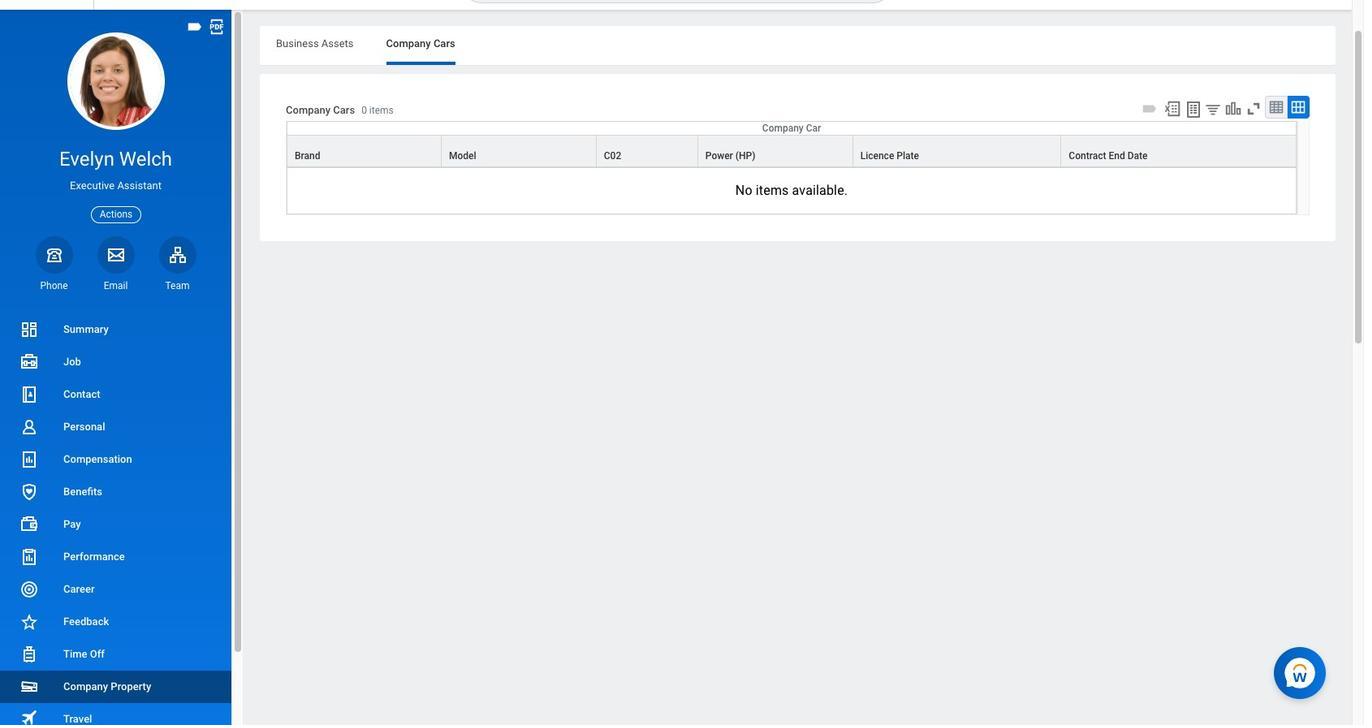 Task type: vqa. For each thing, say whether or not it's contained in the screenshot.
related actions image
no



Task type: describe. For each thing, give the bounding box(es) containing it.
company for company cars
[[386, 37, 431, 50]]

contact
[[63, 388, 100, 400]]

business assets
[[276, 37, 354, 50]]

c02 button
[[597, 136, 697, 167]]

date
[[1128, 150, 1148, 162]]

phone
[[40, 280, 68, 291]]

personal image
[[19, 417, 39, 437]]

email
[[104, 280, 128, 291]]

contract
[[1069, 150, 1107, 162]]

contact image
[[19, 385, 39, 404]]

performance
[[63, 551, 125, 563]]

job image
[[19, 352, 39, 372]]

assets
[[321, 37, 354, 50]]

executive assistant
[[70, 180, 162, 192]]

view team image
[[168, 245, 187, 265]]

items inside company cars 0 items
[[369, 105, 394, 116]]

career link
[[0, 573, 231, 606]]

cars for company cars 0 items
[[333, 104, 355, 116]]

tab list containing business assets
[[260, 26, 1336, 65]]

workday assistant region
[[1274, 641, 1333, 699]]

benefits
[[63, 486, 102, 498]]

career image
[[19, 580, 39, 599]]

0
[[362, 105, 367, 116]]

power
[[706, 150, 733, 162]]

brand
[[295, 150, 320, 162]]

actions button
[[91, 206, 142, 223]]

contract end date button
[[1062, 136, 1296, 167]]

feedback
[[63, 616, 109, 628]]

contract end date
[[1069, 150, 1148, 162]]

end
[[1109, 150, 1125, 162]]

time off link
[[0, 638, 231, 671]]

compensation
[[63, 453, 132, 465]]

email button
[[97, 236, 134, 292]]

fullscreen image
[[1245, 100, 1263, 118]]

company cars 0 items
[[286, 104, 394, 116]]

company for company cars 0 items
[[286, 104, 331, 116]]

no items available to be tagged image
[[1141, 100, 1159, 118]]

off
[[90, 648, 105, 660]]

plate
[[897, 150, 919, 162]]

career
[[63, 583, 95, 595]]

brand button
[[287, 136, 441, 167]]

contact link
[[0, 378, 231, 411]]

travel link
[[0, 703, 231, 725]]

no items available.
[[736, 183, 848, 198]]

phone image
[[43, 245, 65, 265]]

company for company car
[[762, 123, 804, 134]]

team link
[[159, 236, 196, 292]]

job
[[63, 356, 81, 368]]

team evelyn welch element
[[159, 279, 196, 292]]

benefits link
[[0, 476, 231, 508]]

row containing brand
[[287, 135, 1297, 167]]

c02
[[604, 150, 621, 162]]

property
[[111, 681, 151, 693]]

navigation pane region
[[0, 10, 244, 725]]

tag image
[[186, 18, 204, 36]]

compensation link
[[0, 443, 231, 476]]

licence
[[861, 150, 894, 162]]

team
[[165, 280, 190, 291]]

company for company property
[[63, 681, 108, 693]]

assistant
[[117, 180, 162, 192]]

view worker - expand/collapse chart image
[[1225, 100, 1243, 118]]

time
[[63, 648, 87, 660]]



Task type: locate. For each thing, give the bounding box(es) containing it.
personal
[[63, 421, 105, 433]]

items right no
[[756, 183, 789, 198]]

actions
[[100, 208, 133, 220]]

items
[[369, 105, 394, 116], [756, 183, 789, 198]]

model button
[[442, 136, 596, 167]]

performance link
[[0, 541, 231, 573]]

1 vertical spatial cars
[[333, 104, 355, 116]]

power (hp) button
[[698, 136, 852, 167]]

summary link
[[0, 313, 231, 346]]

time off image
[[19, 645, 39, 664]]

company property link
[[0, 671, 231, 703]]

company inside "tab list"
[[386, 37, 431, 50]]

no
[[736, 183, 753, 198]]

company right assets
[[386, 37, 431, 50]]

table image
[[1269, 99, 1285, 115]]

compensation image
[[19, 450, 39, 469]]

company inside 'list'
[[63, 681, 108, 693]]

company property
[[63, 681, 151, 693]]

export to worksheets image
[[1184, 100, 1204, 119]]

model
[[449, 150, 476, 162]]

travel image
[[19, 709, 39, 725]]

time off
[[63, 648, 105, 660]]

0 horizontal spatial cars
[[333, 104, 355, 116]]

cars inside "tab list"
[[434, 37, 455, 50]]

feedback link
[[0, 606, 231, 638]]

company car button
[[287, 122, 1296, 135]]

phone button
[[35, 236, 73, 292]]

licence plate button
[[853, 136, 1061, 167]]

mail image
[[106, 245, 125, 265]]

welch
[[119, 148, 172, 171]]

summary
[[63, 323, 109, 335]]

summary image
[[19, 320, 39, 339]]

0 horizontal spatial items
[[369, 105, 394, 116]]

company
[[386, 37, 431, 50], [286, 104, 331, 116], [762, 123, 804, 134], [63, 681, 108, 693]]

pay image
[[19, 515, 39, 534]]

pay
[[63, 518, 81, 530]]

cars for company cars
[[434, 37, 455, 50]]

personal link
[[0, 411, 231, 443]]

list
[[0, 313, 231, 725]]

select to filter grid data image
[[1204, 101, 1222, 118]]

toolbar
[[1139, 96, 1310, 121]]

banner
[[0, 0, 1352, 10]]

power (hp)
[[706, 150, 756, 162]]

view printable version (pdf) image
[[208, 18, 226, 36]]

job link
[[0, 346, 231, 378]]

benefits image
[[19, 482, 39, 502]]

company inside popup button
[[762, 123, 804, 134]]

1 horizontal spatial cars
[[434, 37, 455, 50]]

list inside navigation pane region
[[0, 313, 231, 725]]

phone evelyn welch element
[[35, 279, 73, 292]]

cars
[[434, 37, 455, 50], [333, 104, 355, 116]]

(hp)
[[736, 150, 756, 162]]

row
[[287, 135, 1297, 167]]

company up power (hp) "popup button"
[[762, 123, 804, 134]]

licence plate
[[861, 150, 919, 162]]

list containing summary
[[0, 313, 231, 725]]

business
[[276, 37, 319, 50]]

performance image
[[19, 547, 39, 567]]

0 vertical spatial cars
[[434, 37, 455, 50]]

evelyn welch
[[59, 148, 172, 171]]

export to excel image
[[1164, 100, 1182, 118]]

1 vertical spatial items
[[756, 183, 789, 198]]

1 horizontal spatial items
[[756, 183, 789, 198]]

car
[[806, 123, 821, 134]]

tab list
[[260, 26, 1336, 65]]

company property image
[[19, 677, 39, 697]]

feedback image
[[19, 612, 39, 632]]

email evelyn welch element
[[97, 279, 134, 292]]

0 vertical spatial items
[[369, 105, 394, 116]]

evelyn
[[59, 148, 114, 171]]

company cars
[[386, 37, 455, 50]]

available.
[[792, 183, 848, 198]]

company up brand
[[286, 104, 331, 116]]

items right 0
[[369, 105, 394, 116]]

company down time off
[[63, 681, 108, 693]]

executive
[[70, 180, 115, 192]]

travel
[[63, 713, 92, 725]]

pay link
[[0, 508, 231, 541]]

company car
[[762, 123, 821, 134]]

expand table image
[[1290, 99, 1307, 115]]



